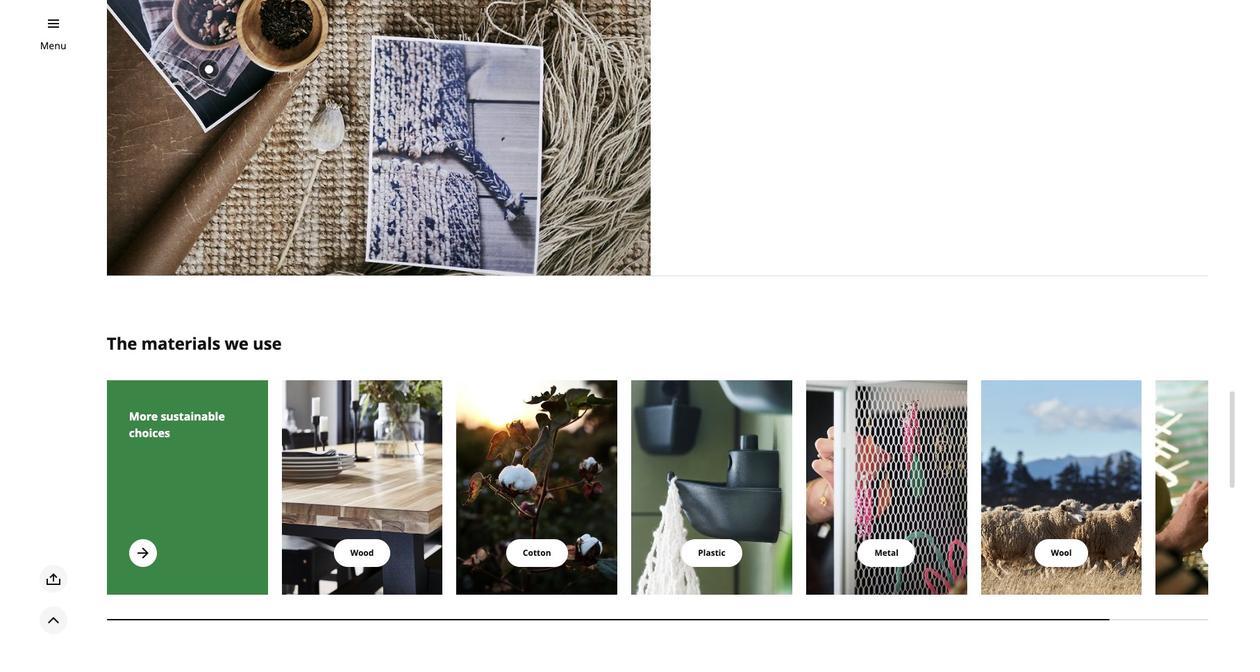 Task type: vqa. For each thing, say whether or not it's contained in the screenshot.
Sliding doors doors
no



Task type: describe. For each thing, give the bounding box(es) containing it.
wool button
[[1035, 540, 1089, 568]]

choices
[[129, 426, 170, 441]]

wool list item
[[981, 381, 1142, 596]]

three wall-mounted knopare hooks mounted at different heights, one of which is holding a white macrame bag. image
[[632, 381, 793, 596]]

more sustainable choices link
[[107, 381, 268, 596]]

wool
[[1051, 548, 1072, 559]]

a cotton plant with three white, fluffy cotton flowers at sunset in a lush green field of cotton plants. image
[[457, 381, 618, 596]]

metal button
[[858, 540, 916, 568]]

a flock of unshorn sheep grazing on a sunny day. in the background are pine trees, mountains and blue sky. image
[[981, 381, 1142, 596]]

the hand of an indian artisan hand-weaving a bamboo lattice from long, thin strands of bamboo. image
[[1156, 381, 1237, 596]]

cotton
[[523, 548, 551, 559]]

metal
[[875, 548, 899, 559]]

metal list item
[[806, 381, 967, 596]]

materials
[[141, 332, 220, 355]]

use
[[253, 332, 282, 355]]

wood button
[[334, 540, 391, 568]]

wood list item
[[282, 381, 443, 596]]



Task type: locate. For each thing, give the bounding box(es) containing it.
more sustainable choices list item
[[107, 381, 268, 596]]

wood
[[351, 548, 374, 559]]

a coarsely woven rug with several printed pictures plus a variety of raw materials including leaves and wool. image
[[107, 0, 651, 276]]

cotton list item
[[457, 381, 618, 596]]

a wood-topped dining table with a striking grain pattern upon which is a pile of dinner plates, some candlesticks and a vase. image
[[282, 381, 443, 596]]

a storage unit with a vertical, white metal mesh surface. a woman's hand is hanging several earrings in the mesh holes. image
[[806, 381, 967, 596]]

plastic button
[[682, 540, 742, 568]]

more sustainable choices
[[129, 409, 225, 441]]

scrollbar
[[107, 612, 1209, 629]]

cotton button
[[506, 540, 568, 568]]

menu
[[40, 39, 66, 52]]

list item
[[1156, 381, 1237, 596]]

the
[[107, 332, 137, 355]]

sustainable
[[161, 409, 225, 425]]

plastic list item
[[632, 381, 793, 596]]

we
[[225, 332, 249, 355]]

more
[[129, 409, 158, 425]]

plastic
[[698, 548, 726, 559]]

menu button
[[40, 38, 66, 53]]

the materials we use
[[107, 332, 282, 355]]



